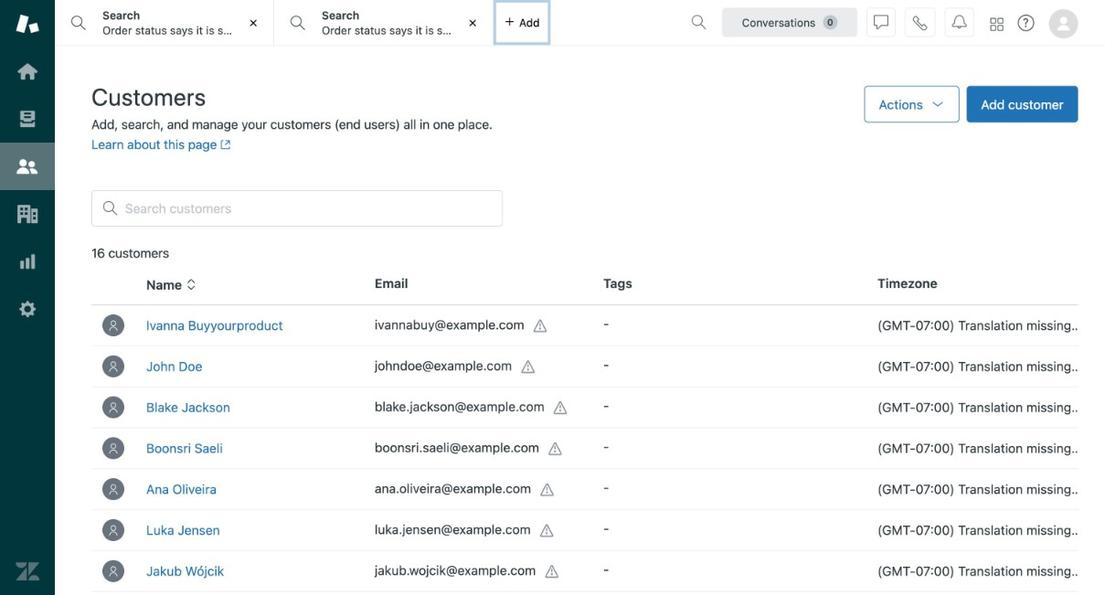 Task type: describe. For each thing, give the bounding box(es) containing it.
2 vertical spatial unverified email image
[[540, 483, 555, 497]]

admin image
[[16, 297, 39, 321]]

zendesk image
[[16, 560, 39, 583]]

(opens in a new tab) image
[[217, 139, 231, 150]]

zendesk products image
[[991, 18, 1004, 31]]

2 tab from the left
[[274, 0, 515, 46]]

close image
[[464, 14, 482, 32]]

get help image
[[1018, 15, 1035, 31]]

views image
[[16, 107, 39, 131]]

close image
[[244, 14, 263, 32]]

button displays agent's chat status as invisible. image
[[874, 15, 889, 30]]

notifications image
[[952, 15, 967, 30]]

Search customers field
[[125, 200, 491, 217]]



Task type: locate. For each thing, give the bounding box(es) containing it.
main element
[[0, 0, 55, 595]]

unverified email image
[[534, 319, 548, 333], [554, 401, 568, 415], [540, 524, 555, 538], [545, 565, 560, 579]]

reporting image
[[16, 250, 39, 273]]

1 tab from the left
[[55, 0, 295, 46]]

unverified email image
[[521, 360, 536, 374], [549, 442, 563, 456], [540, 483, 555, 497]]

organizations image
[[16, 202, 39, 226]]

zendesk support image
[[16, 12, 39, 36]]

0 vertical spatial unverified email image
[[521, 360, 536, 374]]

1 vertical spatial unverified email image
[[549, 442, 563, 456]]

tab
[[55, 0, 295, 46], [274, 0, 515, 46]]

get started image
[[16, 59, 39, 83]]

customers image
[[16, 155, 39, 178]]

tabs tab list
[[55, 0, 684, 46]]



Task type: vqa. For each thing, say whether or not it's contained in the screenshot.
first menu item from the bottom
no



